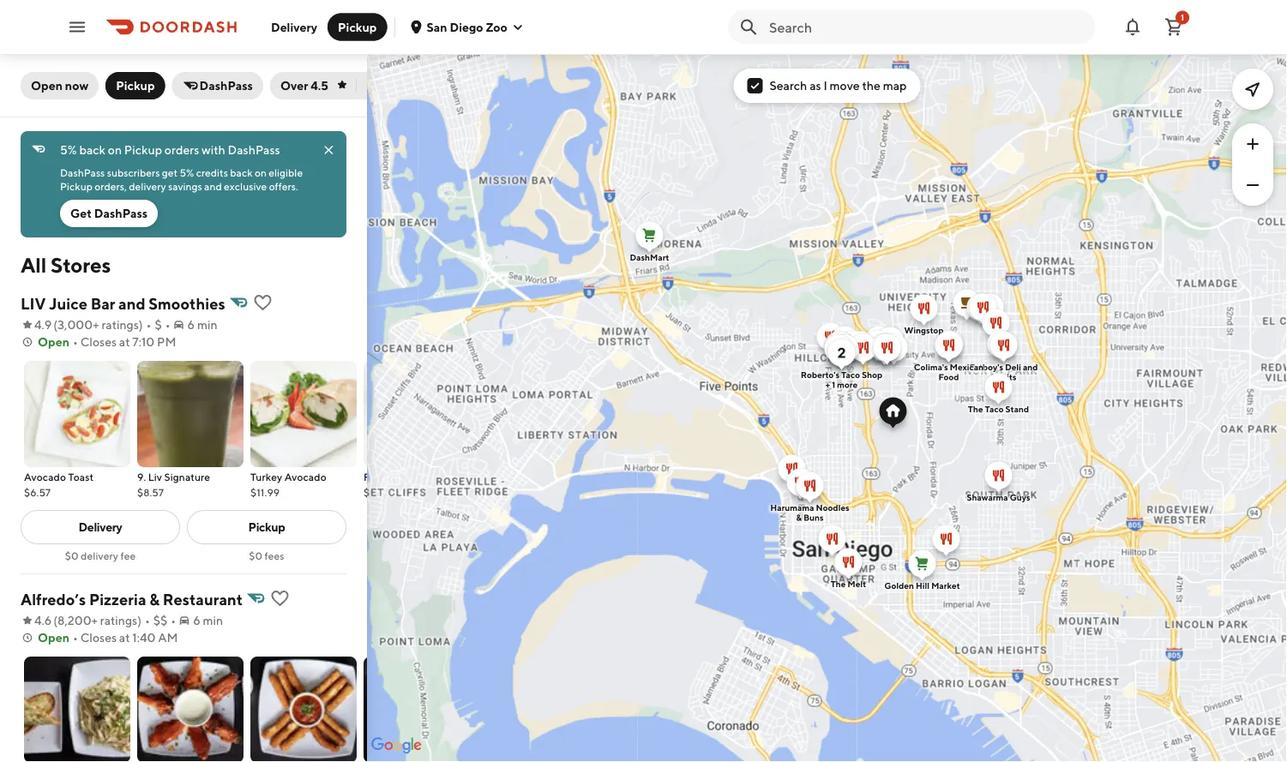 Task type: locate. For each thing, give the bounding box(es) containing it.
click to add this store to your saved list image
[[270, 588, 291, 609]]

i
[[824, 78, 827, 93]]

pickup button
[[328, 13, 387, 41], [106, 72, 165, 99]]

min
[[197, 318, 217, 332], [203, 614, 223, 628]]

$0 for delivery
[[65, 550, 78, 562]]

ratings
[[102, 318, 139, 332], [100, 614, 137, 628]]

6
[[187, 318, 195, 332], [193, 614, 201, 628]]

on up subscribers
[[108, 143, 122, 157]]

&
[[796, 513, 802, 523], [796, 513, 802, 523], [149, 590, 160, 609]]

0 vertical spatial 6
[[187, 318, 195, 332]]

roberto's taco shop + 1 more
[[801, 370, 883, 390], [801, 370, 883, 390]]

dashpass up with
[[199, 78, 253, 93]]

guys
[[1010, 493, 1031, 503], [1010, 493, 1031, 503]]

1 vertical spatial back
[[230, 166, 253, 178]]

1 inside button
[[1181, 12, 1184, 22]]

ratings for bar
[[102, 318, 139, 332]]

shawarma
[[967, 493, 1008, 503], [967, 493, 1008, 503]]

delivery for delivery link
[[79, 520, 122, 534]]

dashmart
[[630, 253, 669, 262], [630, 253, 669, 262]]

on up exclusive
[[255, 166, 267, 178]]

melt
[[848, 579, 866, 589], [848, 579, 866, 589]]

hill
[[916, 581, 930, 591], [916, 581, 930, 591]]

0 vertical spatial pickup button
[[328, 13, 387, 41]]

pickup button right now
[[106, 72, 165, 99]]

zoom in image
[[1243, 134, 1263, 154]]

pickup
[[338, 20, 377, 34], [116, 78, 155, 93], [124, 143, 162, 157], [60, 180, 93, 192], [248, 520, 285, 534]]

pickup right now
[[116, 78, 155, 93]]

2 ( from the top
[[53, 614, 58, 628]]

at left '1:40'
[[119, 631, 130, 645]]

move
[[830, 78, 860, 93]]

the taco stand
[[968, 404, 1029, 414], [968, 404, 1029, 414]]

6 down the smoothies at the left of page
[[187, 318, 195, 332]]

1 vertical spatial ratings
[[100, 614, 137, 628]]

$0 left fees
[[249, 550, 263, 562]]

$0 delivery fee
[[65, 550, 136, 562]]

orders
[[165, 143, 199, 157]]

6 for and
[[187, 318, 195, 332]]

( right 4.9
[[53, 318, 58, 332]]

avocado inside the turkey avocado $11.99
[[284, 471, 326, 483]]

liv juice bar and smoothies
[[21, 294, 225, 313]]

signature
[[164, 471, 210, 483]]

2 $0 from the left
[[249, 550, 263, 562]]

2 at from the top
[[119, 631, 130, 645]]

food
[[939, 372, 959, 382], [939, 372, 959, 382]]

dashpass
[[199, 78, 253, 93], [228, 143, 280, 157], [60, 166, 105, 178], [94, 206, 148, 220]]

0 vertical spatial 6 min
[[187, 318, 217, 332]]

1 vertical spatial on
[[255, 166, 267, 178]]

and
[[204, 180, 222, 192], [118, 294, 145, 313], [1023, 362, 1038, 372], [1023, 362, 1038, 372]]

) left • $
[[139, 318, 143, 332]]

0 horizontal spatial pickup button
[[106, 72, 165, 99]]

3,000+
[[58, 318, 99, 332]]

0 vertical spatial ratings
[[102, 318, 139, 332]]

1 horizontal spatial back
[[230, 166, 253, 178]]

pickup up get
[[60, 180, 93, 192]]

back up exclusive
[[230, 166, 253, 178]]

open
[[31, 78, 63, 93], [38, 335, 69, 349], [38, 631, 69, 645]]

delivery down subscribers
[[129, 180, 166, 192]]

delivery button
[[261, 13, 328, 41]]

1 vertical spatial (
[[53, 614, 58, 628]]

1 vertical spatial delivery
[[79, 520, 122, 534]]

avocado up the $6.57
[[24, 471, 66, 483]]

open left now
[[31, 78, 63, 93]]

•
[[146, 318, 151, 332], [165, 318, 170, 332], [73, 335, 78, 349], [145, 614, 150, 628], [171, 614, 176, 628], [73, 631, 78, 645]]

liv
[[21, 294, 46, 313]]

• $$
[[145, 614, 168, 628]]

6 down restaurant
[[193, 614, 201, 628]]

1 vertical spatial 6
[[193, 614, 201, 628]]

6 min down the smoothies at the left of page
[[187, 318, 217, 332]]

more
[[837, 380, 858, 390], [837, 380, 858, 390]]

1 vertical spatial closes
[[80, 631, 117, 645]]

smoothies
[[149, 294, 225, 313]]

noodles
[[816, 503, 850, 513], [816, 503, 850, 513]]

dashpass up orders,
[[60, 166, 105, 178]]

min down restaurant
[[203, 614, 223, 628]]

and inside "dashpass subscribers get 5% credits back on eligible pickup orders, delivery savings and exclusive offers."
[[204, 180, 222, 192]]

0 vertical spatial (
[[53, 318, 58, 332]]

)
[[139, 318, 143, 332], [137, 614, 141, 628]]

min down the smoothies at the left of page
[[197, 318, 217, 332]]

1 horizontal spatial delivery
[[129, 180, 166, 192]]

get dashpass
[[70, 206, 148, 220]]

$0 for pickup
[[249, 550, 263, 562]]

1 vertical spatial 5%
[[180, 166, 194, 178]]

mexican
[[950, 362, 984, 372], [950, 362, 984, 372]]

avocado
[[24, 471, 66, 483], [284, 471, 326, 483]]

0 vertical spatial closes
[[80, 335, 117, 349]]

average rating of 4.6 out of 5 element
[[21, 612, 52, 630]]

1 vertical spatial at
[[119, 631, 130, 645]]

dashpass down orders,
[[94, 206, 148, 220]]

fee
[[120, 550, 136, 562]]

zoo
[[486, 20, 508, 34]]

stand
[[1006, 404, 1029, 414], [1006, 404, 1029, 414]]

open now button
[[21, 72, 99, 99]]

1 at from the top
[[119, 335, 130, 349]]

2 avocado from the left
[[284, 471, 326, 483]]

pickup inside "dashpass subscribers get 5% credits back on eligible pickup orders, delivery savings and exclusive offers."
[[60, 180, 93, 192]]

0 vertical spatial at
[[119, 335, 130, 349]]

1 horizontal spatial $0
[[249, 550, 263, 562]]

1 vertical spatial )
[[137, 614, 141, 628]]

) left • $$
[[137, 614, 141, 628]]

bowl
[[389, 471, 412, 483]]

closes for juice
[[80, 335, 117, 349]]

1 vertical spatial pickup button
[[106, 72, 165, 99]]

0 vertical spatial back
[[79, 143, 105, 157]]

shawarma guys
[[967, 493, 1031, 503], [967, 493, 1031, 503]]

avocado toast $6.57
[[24, 471, 94, 498]]

5% down open now button
[[60, 143, 77, 157]]

map region
[[199, 14, 1287, 762]]

get
[[70, 206, 92, 220]]

open down 4.6
[[38, 631, 69, 645]]

$0 down delivery link
[[65, 550, 78, 562]]

0 horizontal spatial back
[[79, 143, 105, 157]]

on inside "dashpass subscribers get 5% credits back on eligible pickup orders, delivery savings and exclusive offers."
[[255, 166, 267, 178]]

zoom out image
[[1243, 175, 1263, 196]]

closes down ( 8,200+ ratings )
[[80, 631, 117, 645]]

shop
[[862, 370, 883, 380], [862, 370, 883, 380]]

6 min for liv juice bar and smoothies
[[187, 318, 217, 332]]

0 vertical spatial )
[[139, 318, 143, 332]]

0 horizontal spatial on
[[108, 143, 122, 157]]

ratings up "open • closes at 7:10 pm"
[[102, 318, 139, 332]]

delivery
[[271, 20, 317, 34], [79, 520, 122, 534]]

1 horizontal spatial delivery
[[271, 20, 317, 34]]

1 vertical spatial 6 min
[[193, 614, 223, 628]]

deli
[[1005, 362, 1021, 372], [1005, 362, 1021, 372]]

1 vertical spatial min
[[203, 614, 223, 628]]

roberto's
[[801, 370, 840, 380], [801, 370, 840, 380]]

over
[[280, 78, 308, 93]]

pickup button up over 4.5 button on the left top of page
[[328, 13, 387, 41]]

2 vertical spatial open
[[38, 631, 69, 645]]

1 button
[[1157, 10, 1191, 44]]

1
[[1181, 12, 1184, 22], [832, 380, 835, 390], [832, 380, 835, 390]]

5% up savings
[[180, 166, 194, 178]]

get
[[162, 166, 178, 178]]

ratings up the open • closes at 1:40 am
[[100, 614, 137, 628]]

(
[[53, 318, 58, 332], [53, 614, 58, 628]]

$0
[[65, 550, 78, 562], [249, 550, 263, 562]]

dashpass subscribers get 5% credits back on eligible pickup orders, delivery savings and exclusive offers.
[[60, 166, 305, 192]]

6 min down restaurant
[[193, 614, 223, 628]]

min for alfredo's pizzeria & restaurant
[[203, 614, 223, 628]]

turkey avocado image
[[250, 361, 357, 467]]

0 horizontal spatial delivery
[[81, 550, 118, 562]]

delivery down delivery link
[[81, 550, 118, 562]]

0 vertical spatial min
[[197, 318, 217, 332]]

2 closes from the top
[[80, 631, 117, 645]]

0 vertical spatial open
[[31, 78, 63, 93]]

open down 4.9
[[38, 335, 69, 349]]

savings
[[168, 180, 202, 192]]

at for bar
[[119, 335, 130, 349]]

0 vertical spatial delivery
[[129, 180, 166, 192]]

fatboy's
[[970, 362, 1004, 372], [970, 362, 1004, 372]]

0 horizontal spatial avocado
[[24, 471, 66, 483]]

0 vertical spatial 5%
[[60, 143, 77, 157]]

back up orders,
[[79, 143, 105, 157]]

1 horizontal spatial 5%
[[180, 166, 194, 178]]

1 avocado from the left
[[24, 471, 66, 483]]

1 horizontal spatial avocado
[[284, 471, 326, 483]]

0 horizontal spatial $0
[[65, 550, 78, 562]]

delivery up $0 delivery fee
[[79, 520, 122, 534]]

delivery inside button
[[271, 20, 317, 34]]

colima's mexican food
[[914, 362, 984, 382], [914, 362, 984, 382]]

open for alfredo's
[[38, 631, 69, 645]]

1 ( from the top
[[53, 318, 58, 332]]

offers.
[[269, 180, 298, 192]]

golden
[[885, 581, 914, 591], [885, 581, 914, 591]]

delivery up over
[[271, 20, 317, 34]]

0 horizontal spatial delivery
[[79, 520, 122, 534]]

turkey avocado $11.99
[[250, 471, 326, 498]]

$8.57
[[137, 486, 164, 498]]

( for alfredo's
[[53, 614, 58, 628]]

at left 7:10
[[119, 335, 130, 349]]

credits
[[196, 166, 228, 178]]

5% back on pickup orders with dashpass
[[60, 143, 280, 157]]

get dashpass button
[[60, 200, 158, 227]]

6 for restaurant
[[193, 614, 201, 628]]

the
[[968, 404, 983, 414], [968, 404, 983, 414], [831, 579, 846, 589], [831, 579, 846, 589]]

delivery link
[[21, 510, 180, 545]]

1 $0 from the left
[[65, 550, 78, 562]]

0 vertical spatial delivery
[[271, 20, 317, 34]]

back inside "dashpass subscribers get 5% credits back on eligible pickup orders, delivery savings and exclusive offers."
[[230, 166, 253, 178]]

at
[[119, 335, 130, 349], [119, 631, 130, 645]]

avocado right turkey
[[284, 471, 326, 483]]

• right $
[[165, 318, 170, 332]]

1 vertical spatial open
[[38, 335, 69, 349]]

market
[[932, 581, 960, 591], [932, 581, 960, 591]]

open now
[[31, 78, 89, 93]]

Store search: begin typing to search for stores available on DoorDash text field
[[769, 18, 1085, 36]]

1 horizontal spatial on
[[255, 166, 267, 178]]

colima's
[[914, 362, 948, 372], [914, 362, 948, 372]]

back
[[79, 143, 105, 157], [230, 166, 253, 178]]

pm
[[157, 335, 176, 349]]

closes down ( 3,000+ ratings )
[[80, 335, 117, 349]]

( right 4.6
[[53, 614, 58, 628]]

notification bell image
[[1123, 17, 1143, 37]]

1 closes from the top
[[80, 335, 117, 349]]



Task type: vqa. For each thing, say whether or not it's contained in the screenshot.
26 min delivery time
no



Task type: describe. For each thing, give the bounding box(es) containing it.
wings image
[[137, 657, 244, 762]]

alfredo's pizzeria & restaurant
[[21, 590, 243, 609]]

as
[[810, 78, 821, 93]]

$6.57
[[24, 486, 51, 498]]

avocado toast image
[[24, 361, 130, 467]]

alfredo's
[[21, 590, 86, 609]]

dashpass up exclusive
[[228, 143, 280, 157]]

now
[[65, 78, 89, 93]]

san diego zoo
[[427, 20, 508, 34]]

8,200+
[[58, 614, 98, 628]]

• right '$$'
[[171, 614, 176, 628]]

pickup right delivery button
[[338, 20, 377, 34]]

bar
[[91, 294, 115, 313]]

with
[[202, 143, 225, 157]]

6 min for alfredo's pizzeria & restaurant
[[193, 614, 223, 628]]

1 items, open order cart image
[[1164, 17, 1184, 37]]

( for liv
[[53, 318, 58, 332]]

open menu image
[[67, 17, 87, 37]]

delivery for delivery button
[[271, 20, 317, 34]]

orders,
[[95, 180, 127, 192]]

4.5
[[311, 78, 329, 93]]

over 4.5
[[280, 78, 329, 93]]

• $
[[146, 318, 162, 332]]

Search as I move the map checkbox
[[747, 78, 763, 93]]

exclusive
[[224, 180, 267, 192]]

subscribers
[[107, 166, 160, 178]]

search as i move the map
[[770, 78, 907, 93]]

9. liv signature image
[[137, 361, 244, 467]]

• left '$$'
[[145, 614, 150, 628]]

avocado inside the avocado toast $6.57
[[24, 471, 66, 483]]

0 horizontal spatial 5%
[[60, 143, 77, 157]]

pickup up subscribers
[[124, 143, 162, 157]]

open • closes at 1:40 am
[[38, 631, 178, 645]]

4.9
[[34, 318, 52, 332]]

• down 3,000+
[[73, 335, 78, 349]]

open for liv
[[38, 335, 69, 349]]

• down 8,200+
[[73, 631, 78, 645]]

1 horizontal spatial pickup button
[[328, 13, 387, 41]]

open inside button
[[31, 78, 63, 93]]

1 vertical spatial delivery
[[81, 550, 118, 562]]

pickup up the $0 fees
[[248, 520, 285, 534]]

open • closes at 7:10 pm
[[38, 335, 176, 349]]

pickup link
[[187, 510, 346, 545]]

) for and
[[139, 318, 143, 332]]

map
[[883, 78, 907, 93]]

4.6
[[34, 614, 52, 628]]

over 4.5 button
[[270, 72, 384, 99]]

$0 fees
[[249, 550, 284, 562]]

chicken fettuccine alfredo image
[[24, 657, 130, 762]]

search
[[770, 78, 807, 93]]

5% inside "dashpass subscribers get 5% credits back on eligible pickup orders, delivery savings and exclusive offers."
[[180, 166, 194, 178]]

toast
[[68, 471, 94, 483]]

powered by google image
[[371, 738, 422, 755]]

san diego zoo button
[[409, 20, 525, 34]]

min for liv juice bar and smoothies
[[197, 318, 217, 332]]

9. liv signature $8.57
[[137, 471, 210, 498]]

eligible
[[269, 166, 303, 178]]

juice
[[49, 294, 87, 313]]

( 8,200+ ratings )
[[53, 614, 141, 628]]

) for restaurant
[[137, 614, 141, 628]]

7:10
[[132, 335, 155, 349]]

$11.00
[[364, 486, 395, 498]]

click to add this store to your saved list image
[[252, 292, 273, 313]]

restaurant
[[163, 590, 243, 609]]

fruit
[[364, 471, 386, 483]]

recenter the map image
[[1243, 79, 1263, 99]]

liv
[[148, 471, 162, 483]]

0 vertical spatial on
[[108, 143, 122, 157]]

fruit bowl $11.00
[[364, 471, 412, 498]]

$
[[155, 318, 162, 332]]

• left $
[[146, 318, 151, 332]]

dashpass button
[[172, 72, 263, 99]]

ratings for &
[[100, 614, 137, 628]]

san
[[427, 20, 447, 34]]

9.
[[137, 471, 146, 483]]

1:40
[[132, 631, 156, 645]]

diego
[[450, 20, 483, 34]]

the
[[862, 78, 881, 93]]

dashpass inside "dashpass subscribers get 5% credits back on eligible pickup orders, delivery savings and exclusive offers."
[[60, 166, 105, 178]]

( 3,000+ ratings )
[[53, 318, 143, 332]]

am
[[158, 631, 178, 645]]

average rating of 4.9 out of 5 element
[[21, 316, 52, 334]]

$$
[[153, 614, 168, 628]]

$11.99
[[250, 486, 280, 498]]

at for &
[[119, 631, 130, 645]]

fees
[[265, 550, 284, 562]]

all stores
[[21, 253, 111, 277]]

all
[[21, 253, 46, 277]]

closes for pizzeria
[[80, 631, 117, 645]]

mozzarella sticks (12pcs) image
[[250, 657, 357, 762]]

stores
[[51, 253, 111, 277]]

delivery inside "dashpass subscribers get 5% credits back on eligible pickup orders, delivery savings and exclusive offers."
[[129, 180, 166, 192]]

pizzeria
[[89, 590, 146, 609]]

turkey
[[250, 471, 282, 483]]



